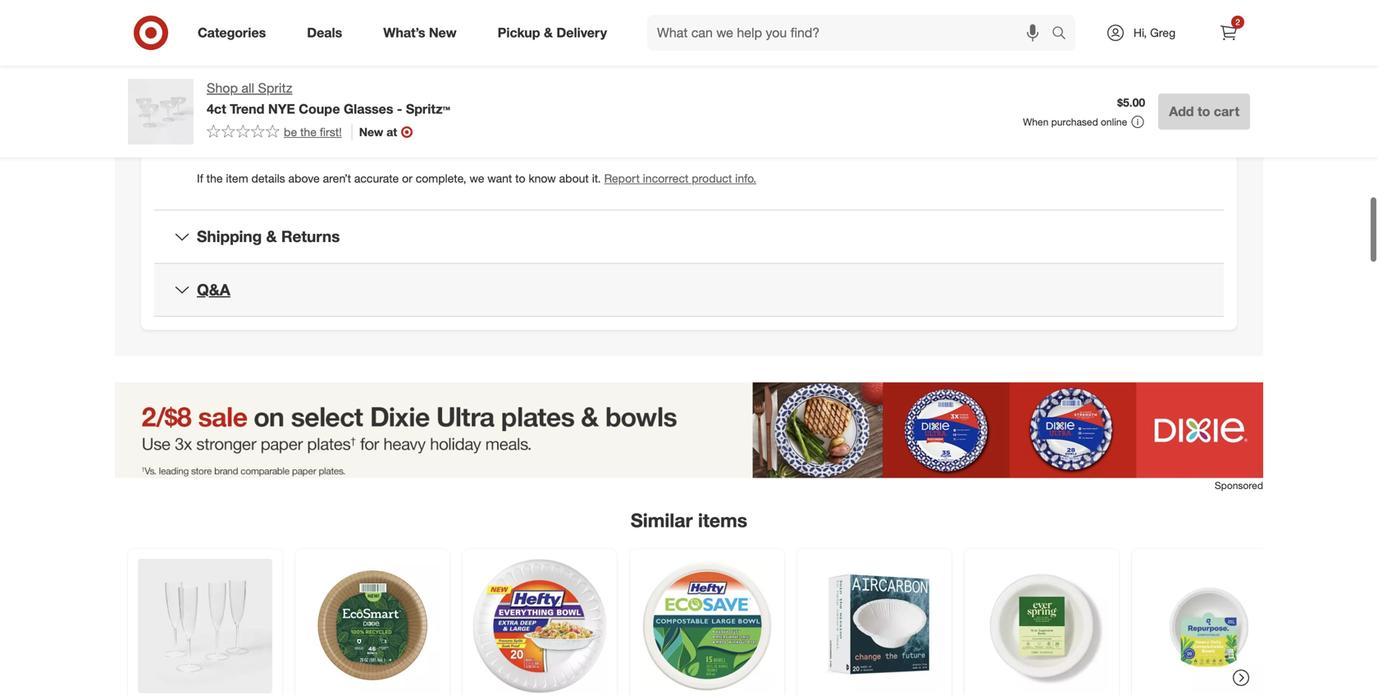 Task type: locate. For each thing, give the bounding box(es) containing it.
the for if
[[207, 159, 223, 173]]

053-
[[313, 55, 336, 70]]

deals link
[[293, 15, 363, 51]]

shipping
[[197, 215, 262, 233]]

items
[[698, 497, 748, 520]]

0 horizontal spatial new
[[359, 125, 383, 139]]

be
[[284, 125, 297, 139]]

if the item details above aren't accurate or complete, we want to know about it. report incorrect product info.
[[197, 159, 757, 173]]

new left at
[[359, 125, 383, 139]]

2 link
[[1211, 15, 1247, 51]]

new right what's
[[429, 25, 457, 41]]

complete,
[[416, 159, 467, 173]]

disposable bowl - white - 16oz/20ct - everspring™ image
[[975, 546, 1109, 681]]

search
[[1045, 26, 1084, 42]]

about
[[559, 159, 589, 173]]

item
[[226, 159, 248, 173]]

1 horizontal spatial the
[[300, 125, 317, 139]]

be the first!
[[284, 125, 342, 139]]

1 vertical spatial :
[[230, 105, 233, 120]]

what's new link
[[369, 15, 477, 51]]

& inside dropdown button
[[266, 215, 277, 233]]

4ct
[[207, 101, 226, 117]]

-
[[397, 101, 402, 117]]

to right add
[[1198, 103, 1211, 119]]

0 horizontal spatial &
[[266, 215, 277, 233]]

1 horizontal spatial &
[[544, 25, 553, 41]]

deals
[[307, 25, 342, 41]]

spritz™
[[406, 101, 450, 117]]

1 horizontal spatial :
[[306, 55, 309, 70]]

shipping & returns
[[197, 215, 340, 233]]

& for pickup
[[544, 25, 553, 41]]

online
[[1101, 116, 1128, 128]]

&
[[544, 25, 553, 41], [266, 215, 277, 233]]

hi,
[[1134, 25, 1147, 40]]

0 horizontal spatial to
[[515, 159, 526, 173]]

the right be
[[300, 125, 317, 139]]

aircarbon bowls - 20ct/10.5oz image
[[807, 546, 942, 681]]

the
[[300, 125, 317, 139], [207, 159, 223, 173]]

all
[[242, 80, 254, 96]]

1 horizontal spatial new
[[429, 25, 457, 41]]

0 vertical spatial &
[[544, 25, 553, 41]]

: left 053-
[[306, 55, 309, 70]]

& for shipping
[[266, 215, 277, 233]]

info.
[[735, 159, 757, 173]]

: right the 4ct
[[230, 105, 233, 120]]

the for be
[[300, 125, 317, 139]]

q&a
[[197, 268, 230, 287]]

1 horizontal spatial to
[[1198, 103, 1211, 119]]

if
[[197, 159, 203, 173]]

0 horizontal spatial :
[[230, 105, 233, 120]]

the right if on the left of page
[[207, 159, 223, 173]]

categories
[[198, 25, 266, 41]]

shipping & returns button
[[154, 198, 1224, 251]]

hefty everything bowls - extra deep & large - 27.2 fl oz/20ct image
[[473, 546, 607, 681]]

image of 4ct trend nye coupe glasses - spritz™ image
[[128, 79, 194, 144]]

similar
[[631, 497, 693, 520]]

21-
[[336, 55, 354, 70]]

pickup & delivery
[[498, 25, 607, 41]]

add to cart
[[1170, 103, 1240, 119]]

:
[[306, 55, 309, 70], [230, 105, 233, 120]]

& left returns
[[266, 215, 277, 233]]

1 vertical spatial the
[[207, 159, 223, 173]]

q&a button
[[154, 251, 1224, 304]]

0 vertical spatial new
[[429, 25, 457, 41]]

it.
[[592, 159, 601, 173]]

0 horizontal spatial the
[[207, 159, 223, 173]]

item
[[197, 55, 221, 70]]

want
[[488, 159, 512, 173]]

report
[[604, 159, 640, 173]]

1 vertical spatial &
[[266, 215, 277, 233]]

new
[[429, 25, 457, 41], [359, 125, 383, 139]]

to right want
[[515, 159, 526, 173]]

know
[[529, 159, 556, 173]]

shop all spritz 4ct trend nye coupe glasses - spritz™
[[207, 80, 450, 117]]

to
[[1198, 103, 1211, 119], [515, 159, 526, 173]]

pickup & delivery link
[[484, 15, 628, 51]]

cart
[[1214, 103, 1240, 119]]

returns
[[281, 215, 340, 233]]

greg
[[1151, 25, 1176, 40]]

0 vertical spatial the
[[300, 125, 317, 139]]

& right 'pickup'
[[544, 25, 553, 41]]

dixie ecosmart bowls - 20oz/46ct image
[[305, 546, 440, 681]]

nye
[[268, 101, 295, 117]]

imported
[[237, 105, 284, 120]]

0 vertical spatial to
[[1198, 103, 1211, 119]]

What can we help you find? suggestions appear below search field
[[647, 15, 1056, 51]]

be the first! link
[[207, 124, 342, 140]]

search button
[[1045, 15, 1084, 54]]

origin : imported
[[197, 105, 284, 120]]



Task type: describe. For each thing, give the bounding box(es) containing it.
details
[[252, 159, 285, 173]]

incorrect
[[643, 159, 689, 173]]

when purchased online
[[1023, 116, 1128, 128]]

repurpose compostable bowls - 20ct/16oz image
[[1142, 546, 1277, 681]]

what's
[[383, 25, 425, 41]]

categories link
[[184, 15, 287, 51]]

to inside button
[[1198, 103, 1211, 119]]

advertisement region
[[115, 370, 1264, 466]]

sponsored
[[1215, 467, 1264, 479]]

or
[[402, 159, 413, 173]]

origin
[[197, 105, 230, 120]]

hi, greg
[[1134, 25, 1176, 40]]

glasses
[[344, 101, 393, 117]]

1 vertical spatial new
[[359, 125, 383, 139]]

aren't
[[323, 159, 351, 173]]

purchased
[[1052, 116, 1099, 128]]

product
[[692, 159, 732, 173]]

first!
[[320, 125, 342, 139]]

new inside "link"
[[429, 25, 457, 41]]

at
[[387, 125, 397, 139]]

$5.00
[[1118, 95, 1146, 110]]

2
[[1236, 17, 1241, 27]]

when
[[1023, 116, 1049, 128]]

add to cart button
[[1159, 94, 1251, 130]]

pickup
[[498, 25, 540, 41]]

spritz
[[258, 80, 293, 96]]

0 vertical spatial :
[[306, 55, 309, 70]]

delivery
[[557, 25, 607, 41]]

coupe
[[299, 101, 340, 117]]

number
[[224, 55, 268, 70]]

what's new
[[383, 25, 457, 41]]

new at
[[359, 125, 397, 139]]

report incorrect product info. button
[[604, 158, 757, 174]]

(dpci)
[[271, 55, 306, 70]]

above
[[288, 159, 320, 173]]

similar items region
[[115, 370, 1287, 695]]

trend
[[230, 101, 265, 117]]

add
[[1170, 103, 1194, 119]]

we
[[470, 159, 485, 173]]

1624
[[354, 55, 379, 70]]

shop
[[207, 80, 238, 96]]

similar items
[[631, 497, 748, 520]]

hefty ecosave compostable bowls - large - 28 fl oz/15ct image
[[640, 546, 775, 681]]

4ct core nye champagne flutes - spritz™ image
[[138, 546, 272, 681]]

item number (dpci) : 053-21-1624
[[197, 55, 379, 70]]

accurate
[[354, 159, 399, 173]]

1 vertical spatial to
[[515, 159, 526, 173]]



Task type: vqa. For each thing, say whether or not it's contained in the screenshot.
Hi, Greg
yes



